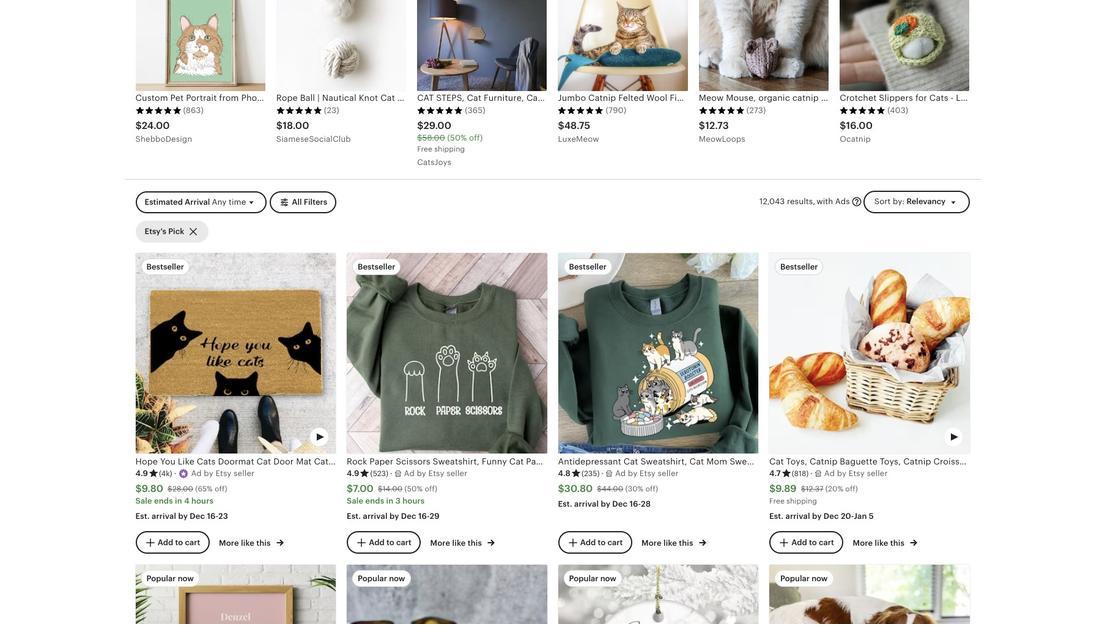 Task type: locate. For each thing, give the bounding box(es) containing it.
2 add to cart from the left
[[369, 538, 411, 547]]

1 horizontal spatial 16-
[[418, 512, 430, 521]]

more like this link
[[219, 536, 284, 549], [430, 536, 495, 549], [642, 536, 706, 549], [853, 536, 918, 549]]

off) down "(365)"
[[469, 133, 483, 143]]

add to cart for 9.80
[[158, 538, 200, 547]]

like up personalized blanket for dog, dog blanket, plush dog blanket, dog name blanket, gift for dog lover, puppy name blanket, new puppy gift image
[[875, 539, 888, 548]]

cat
[[380, 93, 395, 102]]

1 more like this from the left
[[219, 539, 273, 548]]

sale
[[135, 496, 152, 506], [347, 496, 363, 506]]

sale for 7.00
[[347, 496, 363, 506]]

hours down the (65%
[[191, 496, 213, 506]]

add to cart down est. arrival by dec 20-jan 5
[[791, 538, 834, 547]]

add to cart down $ 30.80 $ 44.00 (30% off) est. arrival by dec 16-28 at the bottom right
[[580, 538, 623, 547]]

in
[[175, 496, 182, 506], [386, 496, 393, 506]]

4 add from the left
[[791, 538, 807, 547]]

1 horizontal spatial in
[[386, 496, 393, 506]]

1 5 out of 5 stars image from the left
[[135, 106, 181, 115]]

· right (523)
[[390, 469, 393, 478]]

(365)
[[465, 106, 485, 115]]

in for 9.80
[[175, 496, 182, 506]]

dec down 44.00
[[612, 499, 628, 509]]

off) right (20%
[[845, 485, 858, 493]]

like up catnip infused felted balls with recharging tin by simply b vermont image at the left bottom
[[452, 539, 466, 548]]

add down $ 30.80 $ 44.00 (30% off) est. arrival by dec 16-28 at the bottom right
[[580, 538, 596, 547]]

add to cart button for 9.89
[[769, 532, 843, 554]]

shebbodesign
[[135, 135, 192, 144]]

add to cart button down est. arrival by dec 20-jan 5
[[769, 532, 843, 554]]

ocatnip
[[840, 135, 871, 144]]

1 more like this link from the left
[[219, 536, 284, 549]]

cat toys, catnip baguette toys, catnip croissant toys, catnip cookies toys, gifts for cat lovers, kitty toys, kitten toys image
[[769, 253, 970, 454]]

ball
[[300, 93, 315, 102]]

4.9 up 7.00
[[347, 469, 359, 478]]

more like this down 28
[[642, 539, 695, 548]]

ends inside the $ 9.80 $ 28.00 (65% off) sale ends in 4 hours est. arrival by dec 16-23
[[154, 496, 173, 506]]

4.9
[[135, 469, 148, 478], [347, 469, 359, 478]]

(23)
[[324, 106, 339, 115]]

off) up 29 on the bottom of page
[[425, 485, 437, 493]]

to down $ 30.80 $ 44.00 (30% off) est. arrival by dec 16-28 at the bottom right
[[598, 538, 606, 547]]

3 more from the left
[[642, 539, 662, 548]]

2 ends from the left
[[365, 496, 384, 506]]

by inside $ 7.00 $ 14.00 (50% off) sale ends in 3 hours est. arrival by dec 16-29
[[390, 512, 399, 521]]

to
[[175, 538, 183, 547], [386, 538, 394, 547], [598, 538, 606, 547], [809, 538, 817, 547]]

more like this link down 5
[[853, 536, 918, 549]]

$ down 4.7
[[769, 483, 776, 495]]

48.75
[[564, 120, 590, 132]]

3 popular now link from the left
[[558, 565, 758, 624]]

16- for 9.80
[[207, 512, 218, 521]]

$ up luxemeow
[[558, 120, 564, 132]]

$ 24.00 shebbodesign
[[135, 120, 192, 144]]

12,043 results,
[[760, 197, 815, 206]]

4 more from the left
[[853, 539, 873, 548]]

2 popular now from the left
[[358, 574, 405, 583]]

est. down 30.80 at right
[[558, 499, 572, 509]]

2 bestseller from the left
[[358, 262, 395, 272]]

(523)
[[370, 470, 388, 478]]

off) inside $ 30.80 $ 44.00 (30% off) est. arrival by dec 16-28
[[646, 485, 658, 493]]

by down $ 9.89 $ 12.37 (20% off) free shipping
[[812, 512, 822, 521]]

6 5 out of 5 stars image from the left
[[840, 106, 886, 115]]

29.00
[[423, 120, 451, 132]]

ends
[[154, 496, 173, 506], [365, 496, 384, 506]]

$ 12.73 meowloops
[[699, 120, 745, 144]]

by down 3 on the bottom left of the page
[[390, 512, 399, 521]]

in left 4
[[175, 496, 182, 506]]

add to cart button for 30.80
[[558, 532, 632, 554]]

5 out of 5 stars image up 16.00
[[840, 106, 886, 115]]

off) for 9.80
[[215, 485, 227, 493]]

in inside $ 7.00 $ 14.00 (50% off) sale ends in 3 hours est. arrival by dec 16-29
[[386, 496, 393, 506]]

off) inside $ 29.00 $ 58.00 (50% off) free shipping catsjoys
[[469, 133, 483, 143]]

0 horizontal spatial in
[[175, 496, 182, 506]]

add to cart button down $ 7.00 $ 14.00 (50% off) sale ends in 3 hours est. arrival by dec 16-29
[[347, 532, 421, 554]]

3 more like this link from the left
[[642, 536, 706, 549]]

hours inside the $ 9.80 $ 28.00 (65% off) sale ends in 4 hours est. arrival by dec 16-23
[[191, 496, 213, 506]]

16- inside $ 7.00 $ 14.00 (50% off) sale ends in 3 hours est. arrival by dec 16-29
[[418, 512, 430, 521]]

2 · from the left
[[390, 469, 393, 478]]

est. inside $ 30.80 $ 44.00 (30% off) est. arrival by dec 16-28
[[558, 499, 572, 509]]

4 add to cart button from the left
[[769, 532, 843, 554]]

3 5 out of 5 stars image from the left
[[417, 106, 463, 115]]

like up custom pet portrait, cat portrait, dog portrait, personalised pet portrait from photo, pet memorial, personalised gift, unique gift, uk & us
[[241, 539, 254, 548]]

by:
[[893, 197, 905, 206]]

1 horizontal spatial hours
[[402, 496, 425, 506]]

4 more like this from the left
[[853, 539, 907, 548]]

2 horizontal spatial 16-
[[630, 499, 641, 509]]

all filters button
[[270, 191, 336, 213]]

(273)
[[747, 106, 766, 115]]

2 this from the left
[[468, 539, 482, 548]]

rock paper scissors sweatshirt, funny cat paw shirt, unisex crewneck shirt for cat lover, cat owner shirt, cat paws shirts, gift for cat mom image
[[347, 253, 547, 454]]

ends down 7.00
[[365, 496, 384, 506]]

4 add to cart from the left
[[791, 538, 834, 547]]

in inside the $ 9.80 $ 28.00 (65% off) sale ends in 4 hours est. arrival by dec 16-23
[[175, 496, 182, 506]]

popular now link
[[135, 565, 336, 624], [347, 565, 547, 624], [558, 565, 758, 624], [769, 565, 970, 624]]

1 horizontal spatial shipping
[[786, 497, 817, 506]]

arrival inside $ 30.80 $ 44.00 (30% off) est. arrival by dec 16-28
[[574, 499, 599, 509]]

like up first christmas woodland creatures 3 inch ceramic christmas ornament with gift box image
[[664, 539, 677, 548]]

1 vertical spatial (50%
[[404, 485, 423, 493]]

add for 9.80
[[158, 538, 173, 547]]

3 add to cart from the left
[[580, 538, 623, 547]]

arrival down 9.80
[[152, 512, 176, 521]]

$ left '14.00' on the left of page
[[347, 483, 353, 495]]

dec inside $ 30.80 $ 44.00 (30% off) est. arrival by dec 16-28
[[612, 499, 628, 509]]

4 5 out of 5 stars image from the left
[[558, 106, 604, 115]]

hours right 3 on the bottom left of the page
[[402, 496, 425, 506]]

etsy's pick link
[[135, 221, 208, 243]]

sale inside $ 7.00 $ 14.00 (50% off) sale ends in 3 hours est. arrival by dec 16-29
[[347, 496, 363, 506]]

5 out of 5 stars image up 12.73
[[699, 106, 745, 115]]

product video element for cat toys, catnip baguette toys, catnip croissant toys, catnip cookies toys, gifts for cat lovers, kitty toys, kitten toys image
[[769, 253, 970, 454]]

in left 3 on the bottom left of the page
[[386, 496, 393, 506]]

arrival
[[574, 499, 599, 509], [152, 512, 176, 521], [363, 512, 388, 521], [786, 512, 810, 521]]

estimated
[[145, 197, 183, 206]]

more like this down the 23
[[219, 539, 273, 548]]

1 horizontal spatial (50%
[[447, 133, 467, 143]]

add to cart for 7.00
[[369, 538, 411, 547]]

4 popular now from the left
[[780, 574, 828, 583]]

dec left the 23
[[190, 512, 205, 521]]

1 · from the left
[[174, 469, 176, 478]]

1 horizontal spatial sale
[[347, 496, 363, 506]]

4 this from the left
[[890, 539, 905, 548]]

(20%
[[825, 485, 843, 493]]

(50% inside $ 7.00 $ 14.00 (50% off) sale ends in 3 hours est. arrival by dec 16-29
[[404, 485, 423, 493]]

ends inside $ 7.00 $ 14.00 (50% off) sale ends in 3 hours est. arrival by dec 16-29
[[365, 496, 384, 506]]

crotchet slippers for cats - lime magic flying slippers by ocatnip, cat accessories, cat clothes, gifts for cat lovers, cat toys image
[[840, 0, 970, 91]]

jan
[[854, 512, 867, 521]]

$ 9.89 $ 12.37 (20% off) free shipping
[[769, 483, 858, 506]]

free inside $ 9.89 $ 12.37 (20% off) free shipping
[[769, 497, 785, 506]]

more for 7.00
[[430, 539, 450, 548]]

1 horizontal spatial free
[[769, 497, 785, 506]]

1 horizontal spatial 4.9
[[347, 469, 359, 478]]

shipping for 29.00
[[434, 145, 465, 153]]

off) for 7.00
[[425, 485, 437, 493]]

1 4.9 from the left
[[135, 469, 148, 478]]

off) inside $ 9.89 $ 12.37 (20% off) free shipping
[[845, 485, 858, 493]]

add to cart button down the $ 9.80 $ 28.00 (65% off) sale ends in 4 hours est. arrival by dec 16-23
[[135, 532, 209, 554]]

1 popular now link from the left
[[135, 565, 336, 624]]

cart down the $ 9.80 $ 28.00 (65% off) sale ends in 4 hours est. arrival by dec 16-23
[[185, 538, 200, 547]]

1 horizontal spatial ends
[[365, 496, 384, 506]]

0 horizontal spatial 4.9
[[135, 469, 148, 478]]

to down $ 7.00 $ 14.00 (50% off) sale ends in 3 hours est. arrival by dec 16-29
[[386, 538, 394, 547]]

· for 9.80
[[174, 469, 176, 478]]

2 cart from the left
[[396, 538, 411, 547]]

$ inside the $ 12.73 meowloops
[[699, 120, 705, 132]]

$ down (4k)
[[168, 485, 172, 493]]

add to cart button down $ 30.80 $ 44.00 (30% off) est. arrival by dec 16-28 at the bottom right
[[558, 532, 632, 554]]

30.80
[[564, 483, 593, 495]]

16- inside $ 30.80 $ 44.00 (30% off) est. arrival by dec 16-28
[[630, 499, 641, 509]]

4.8
[[558, 469, 570, 478]]

$
[[135, 120, 142, 132], [276, 120, 283, 132], [417, 120, 423, 132], [558, 120, 564, 132], [699, 120, 705, 132], [840, 120, 846, 132], [417, 133, 422, 143], [135, 483, 142, 495], [347, 483, 353, 495], [558, 483, 564, 495], [769, 483, 776, 495], [168, 485, 172, 493], [378, 485, 383, 493], [597, 485, 602, 493], [801, 485, 806, 493]]

dec left 29 on the bottom of page
[[401, 512, 416, 521]]

shipping
[[434, 145, 465, 153], [786, 497, 817, 506]]

0 horizontal spatial hours
[[191, 496, 213, 506]]

sale down 7.00
[[347, 496, 363, 506]]

rope ball | nautical knot cat toy image
[[276, 0, 406, 91]]

this up first christmas woodland creatures 3 inch ceramic christmas ornament with gift box image
[[679, 539, 693, 548]]

4.9 up 9.80
[[135, 469, 148, 478]]

this up personalized blanket for dog, dog blanket, plush dog blanket, dog name blanket, gift for dog lover, puppy name blanket, new puppy gift image
[[890, 539, 905, 548]]

off) inside $ 7.00 $ 14.00 (50% off) sale ends in 3 hours est. arrival by dec 16-29
[[425, 485, 437, 493]]

popular now
[[146, 574, 194, 583], [358, 574, 405, 583], [569, 574, 616, 583], [780, 574, 828, 583]]

1 ends from the left
[[154, 496, 173, 506]]

2 in from the left
[[386, 496, 393, 506]]

1 vertical spatial free
[[769, 497, 785, 506]]

arrival down 30.80 at right
[[574, 499, 599, 509]]

product video element
[[135, 253, 336, 454], [769, 253, 970, 454], [135, 565, 336, 624], [558, 565, 758, 624]]

3 add to cart button from the left
[[558, 532, 632, 554]]

4 now from the left
[[812, 574, 828, 583]]

to down the $ 9.80 $ 28.00 (65% off) sale ends in 4 hours est. arrival by dec 16-23
[[175, 538, 183, 547]]

free inside $ 29.00 $ 58.00 (50% off) free shipping catsjoys
[[417, 145, 432, 153]]

1 in from the left
[[175, 496, 182, 506]]

2 to from the left
[[386, 538, 394, 547]]

2 add to cart button from the left
[[347, 532, 421, 554]]

more like this
[[219, 539, 273, 548], [430, 539, 484, 548], [642, 539, 695, 548], [853, 539, 907, 548]]

5 out of 5 stars image up "29.00"
[[417, 106, 463, 115]]

hours for 7.00
[[402, 496, 425, 506]]

9.80
[[142, 483, 163, 495]]

add to cart down the $ 9.80 $ 28.00 (65% off) sale ends in 4 hours est. arrival by dec 16-23
[[158, 538, 200, 547]]

0 horizontal spatial free
[[417, 145, 432, 153]]

in for 7.00
[[386, 496, 393, 506]]

free for 9.89
[[769, 497, 785, 506]]

2 add from the left
[[369, 538, 385, 547]]

0 horizontal spatial shipping
[[434, 145, 465, 153]]

more like this link down the 23
[[219, 536, 284, 549]]

1 popular from the left
[[146, 574, 176, 583]]

ends down 9.80
[[154, 496, 173, 506]]

more down 28
[[642, 539, 662, 548]]

hours inside $ 7.00 $ 14.00 (50% off) sale ends in 3 hours est. arrival by dec 16-29
[[402, 496, 425, 506]]

$ 29.00 $ 58.00 (50% off) free shipping catsjoys
[[417, 120, 483, 167]]

est. down 9.80
[[135, 512, 150, 521]]

1 like from the left
[[241, 539, 254, 548]]

est.
[[558, 499, 572, 509], [135, 512, 150, 521], [347, 512, 361, 521], [769, 512, 784, 521]]

0 horizontal spatial (50%
[[404, 485, 423, 493]]

29
[[430, 512, 440, 521]]

16- inside the $ 9.80 $ 28.00 (65% off) sale ends in 4 hours est. arrival by dec 16-23
[[207, 512, 218, 521]]

· right (818)
[[810, 469, 813, 478]]

3 cart from the left
[[607, 538, 623, 547]]

$ down (523)
[[378, 485, 383, 493]]

(50% right '14.00' on the left of page
[[404, 485, 423, 493]]

·
[[174, 469, 176, 478], [390, 469, 393, 478], [601, 469, 604, 478], [810, 469, 813, 478]]

more like this link down 28
[[642, 536, 706, 549]]

1 more from the left
[[219, 539, 239, 548]]

siamesesocialclub
[[276, 135, 351, 144]]

5 out of 5 stars image for 18.00
[[276, 106, 322, 115]]

free
[[417, 145, 432, 153], [769, 497, 785, 506]]

sale inside the $ 9.80 $ 28.00 (65% off) sale ends in 4 hours est. arrival by dec 16-23
[[135, 496, 152, 506]]

add for 7.00
[[369, 538, 385, 547]]

add down est. arrival by dec 20-jan 5
[[791, 538, 807, 547]]

3 add from the left
[[580, 538, 596, 547]]

$ up "shebbodesign"
[[135, 120, 142, 132]]

· for 9.89
[[810, 469, 813, 478]]

more like this for 9.89
[[853, 539, 907, 548]]

3 · from the left
[[601, 469, 604, 478]]

this up catnip infused felted balls with recharging tin by simply b vermont image at the left bottom
[[468, 539, 482, 548]]

cart down est. arrival by dec 20-jan 5
[[819, 538, 834, 547]]

shipping for 9.89
[[786, 497, 817, 506]]

(50%
[[447, 133, 467, 143], [404, 485, 423, 493]]

1 cart from the left
[[185, 538, 200, 547]]

3 popular now from the left
[[569, 574, 616, 583]]

cart
[[185, 538, 200, 547], [396, 538, 411, 547], [607, 538, 623, 547], [819, 538, 834, 547]]

3 to from the left
[[598, 538, 606, 547]]

more down 29 on the bottom of page
[[430, 539, 450, 548]]

2 popular now link from the left
[[347, 565, 547, 624]]

2 sale from the left
[[347, 496, 363, 506]]

by
[[601, 499, 610, 509], [178, 512, 188, 521], [390, 512, 399, 521], [812, 512, 822, 521]]

add down the $ 9.80 $ 28.00 (65% off) sale ends in 4 hours est. arrival by dec 16-23
[[158, 538, 173, 547]]

4 · from the left
[[810, 469, 813, 478]]

more down jan
[[853, 539, 873, 548]]

(50% inside $ 29.00 $ 58.00 (50% off) free shipping catsjoys
[[447, 133, 467, 143]]

more for 30.80
[[642, 539, 662, 548]]

by down 4
[[178, 512, 188, 521]]

now
[[178, 574, 194, 583], [389, 574, 405, 583], [600, 574, 616, 583], [812, 574, 828, 583]]

sale down 9.80
[[135, 496, 152, 506]]

$ 16.00 ocatnip
[[840, 120, 873, 144]]

more
[[219, 539, 239, 548], [430, 539, 450, 548], [642, 539, 662, 548], [853, 539, 873, 548]]

popular
[[146, 574, 176, 583], [358, 574, 387, 583], [569, 574, 598, 583], [780, 574, 810, 583]]

by down 44.00
[[601, 499, 610, 509]]

shipping inside $ 9.89 $ 12.37 (20% off) free shipping
[[786, 497, 817, 506]]

2 hours from the left
[[402, 496, 425, 506]]

to for 9.89
[[809, 538, 817, 547]]

dec inside the $ 9.80 $ 28.00 (65% off) sale ends in 4 hours est. arrival by dec 16-23
[[190, 512, 205, 521]]

this
[[256, 539, 271, 548], [468, 539, 482, 548], [679, 539, 693, 548], [890, 539, 905, 548]]

more like this down 5
[[853, 539, 907, 548]]

off) inside the $ 9.80 $ 28.00 (65% off) sale ends in 4 hours est. arrival by dec 16-23
[[215, 485, 227, 493]]

$ 9.80 $ 28.00 (65% off) sale ends in 4 hours est. arrival by dec 16-23
[[135, 483, 228, 521]]

12,043
[[760, 197, 785, 206]]

off) right the (65%
[[215, 485, 227, 493]]

0 horizontal spatial ends
[[154, 496, 173, 506]]

2 popular from the left
[[358, 574, 387, 583]]

1 add from the left
[[158, 538, 173, 547]]

2 like from the left
[[452, 539, 466, 548]]

5 5 out of 5 stars image from the left
[[699, 106, 745, 115]]

16- for 7.00
[[418, 512, 430, 521]]

5 out of 5 stars image up 48.75
[[558, 106, 604, 115]]

1 to from the left
[[175, 538, 183, 547]]

arrival down 7.00
[[363, 512, 388, 521]]

4 like from the left
[[875, 539, 888, 548]]

5 out of 5 stars image down ball
[[276, 106, 322, 115]]

1 hours from the left
[[191, 496, 213, 506]]

more like this down 29 on the bottom of page
[[430, 539, 484, 548]]

this for 7.00
[[468, 539, 482, 548]]

free down the 9.89
[[769, 497, 785, 506]]

4.9 for 9.80
[[135, 469, 148, 478]]

24.00
[[142, 120, 170, 132]]

$ up ocatnip
[[840, 120, 846, 132]]

add to cart for 30.80
[[580, 538, 623, 547]]

dec inside $ 7.00 $ 14.00 (50% off) sale ends in 3 hours est. arrival by dec 16-29
[[401, 512, 416, 521]]

nautical
[[322, 93, 356, 102]]

1 add to cart from the left
[[158, 538, 200, 547]]

· right (235)
[[601, 469, 604, 478]]

0 vertical spatial (50%
[[447, 133, 467, 143]]

like
[[241, 539, 254, 548], [452, 539, 466, 548], [664, 539, 677, 548], [875, 539, 888, 548]]

16-
[[630, 499, 641, 509], [207, 512, 218, 521], [418, 512, 430, 521]]

add to cart for 9.89
[[791, 538, 834, 547]]

7.00
[[353, 483, 374, 495]]

0 horizontal spatial sale
[[135, 496, 152, 506]]

shipping down the 58.00
[[434, 145, 465, 153]]

0 vertical spatial free
[[417, 145, 432, 153]]

more down the 23
[[219, 539, 239, 548]]

2 4.9 from the left
[[347, 469, 359, 478]]

all
[[292, 197, 302, 206]]

2 more like this from the left
[[430, 539, 484, 548]]

2 more like this link from the left
[[430, 536, 495, 549]]

4 to from the left
[[809, 538, 817, 547]]

off) up 28
[[646, 485, 658, 493]]

2 5 out of 5 stars image from the left
[[276, 106, 322, 115]]

add to cart down $ 7.00 $ 14.00 (50% off) sale ends in 3 hours est. arrival by dec 16-29
[[369, 538, 411, 547]]

personalized blanket for dog, dog blanket, plush dog blanket, dog name blanket, gift for dog lover, puppy name blanket, new puppy gift image
[[769, 565, 970, 624]]

$ down the rope
[[276, 120, 283, 132]]

est. down 7.00
[[347, 512, 361, 521]]

4 popular now link from the left
[[769, 565, 970, 624]]

1 this from the left
[[256, 539, 271, 548]]

sort by: relevancy
[[874, 197, 946, 206]]

more like this link down 29 on the bottom of page
[[430, 536, 495, 549]]

4 cart from the left
[[819, 538, 834, 547]]

4 more like this link from the left
[[853, 536, 918, 549]]

1 vertical spatial shipping
[[786, 497, 817, 506]]

(50% down "29.00"
[[447, 133, 467, 143]]

to down est. arrival by dec 20-jan 5
[[809, 538, 817, 547]]

1 sale from the left
[[135, 496, 152, 506]]

1 add to cart button from the left
[[135, 532, 209, 554]]

ends for 9.80
[[154, 496, 173, 506]]

this up custom pet portrait, cat portrait, dog portrait, personalised pet portrait from photo, pet memorial, personalised gift, unique gift, uk & us
[[256, 539, 271, 548]]

shipping inside $ 29.00 $ 58.00 (50% off) free shipping catsjoys
[[434, 145, 465, 153]]

add to cart button for 7.00
[[347, 532, 421, 554]]

add
[[158, 538, 173, 547], [369, 538, 385, 547], [580, 538, 596, 547], [791, 538, 807, 547]]

$ up meowloops
[[699, 120, 705, 132]]

add down $ 7.00 $ 14.00 (50% off) sale ends in 3 hours est. arrival by dec 16-29
[[369, 538, 385, 547]]

0 horizontal spatial 16-
[[207, 512, 218, 521]]

(50% for 7.00
[[404, 485, 423, 493]]

product video element for first christmas woodland creatures 3 inch ceramic christmas ornament with gift box image
[[558, 565, 758, 624]]

0 vertical spatial shipping
[[434, 145, 465, 153]]

more like this link for 9.80
[[219, 536, 284, 549]]

2 more from the left
[[430, 539, 450, 548]]

cart for 9.80
[[185, 538, 200, 547]]

18.00
[[283, 120, 309, 132]]

hours
[[191, 496, 213, 506], [402, 496, 425, 506]]

free down the 58.00
[[417, 145, 432, 153]]

more like this for 7.00
[[430, 539, 484, 548]]

28.00
[[172, 485, 193, 493]]

5 out of 5 stars image
[[135, 106, 181, 115], [276, 106, 322, 115], [417, 106, 463, 115], [558, 106, 604, 115], [699, 106, 745, 115], [840, 106, 886, 115]]

5 out of 5 stars image up 24.00
[[135, 106, 181, 115]]

cart down $ 7.00 $ 14.00 (50% off) sale ends in 3 hours est. arrival by dec 16-29
[[396, 538, 411, 547]]

44.00
[[602, 485, 623, 493]]

add to cart button
[[135, 532, 209, 554], [347, 532, 421, 554], [558, 532, 632, 554], [769, 532, 843, 554]]

cart down $ 30.80 $ 44.00 (30% off) est. arrival by dec 16-28 at the bottom right
[[607, 538, 623, 547]]



Task type: vqa. For each thing, say whether or not it's contained in the screenshot.


Task type: describe. For each thing, give the bounding box(es) containing it.
|
[[317, 93, 320, 102]]

(4k)
[[159, 470, 172, 478]]

with
[[816, 197, 833, 206]]

catnip infused felted balls with recharging tin by simply b vermont image
[[347, 565, 547, 624]]

16.00
[[846, 120, 873, 132]]

$ down (818)
[[801, 485, 806, 493]]

4.9 for 7.00
[[347, 469, 359, 478]]

luxemeow
[[558, 135, 599, 144]]

by inside the $ 9.80 $ 28.00 (65% off) sale ends in 4 hours est. arrival by dec 16-23
[[178, 512, 188, 521]]

est. arrival by dec 20-jan 5
[[769, 512, 874, 521]]

add to cart button for 9.80
[[135, 532, 209, 554]]

sort
[[874, 197, 891, 206]]

catsjoys
[[417, 158, 451, 167]]

product video element for custom pet portrait, cat portrait, dog portrait, personalised pet portrait from photo, pet memorial, personalised gift, unique gift, uk & us
[[135, 565, 336, 624]]

time
[[229, 197, 246, 206]]

sale for 9.80
[[135, 496, 152, 506]]

$ inside $ 48.75 luxemeow
[[558, 120, 564, 132]]

3 bestseller from the left
[[569, 262, 607, 272]]

$ up the 58.00
[[417, 120, 423, 132]]

3 like from the left
[[664, 539, 677, 548]]

to for 7.00
[[386, 538, 394, 547]]

4.7
[[769, 469, 781, 478]]

· for 30.80
[[601, 469, 604, 478]]

meowloops
[[699, 135, 745, 144]]

$ inside $ 16.00 ocatnip
[[840, 120, 846, 132]]

add for 30.80
[[580, 538, 596, 547]]

first christmas woodland creatures 3 inch ceramic christmas ornament with gift box image
[[558, 565, 758, 624]]

14.00
[[383, 485, 402, 493]]

3 this from the left
[[679, 539, 693, 548]]

this for 9.80
[[256, 539, 271, 548]]

est. inside the $ 9.80 $ 28.00 (65% off) sale ends in 4 hours est. arrival by dec 16-23
[[135, 512, 150, 521]]

$ 18.00 siamesesocialclub
[[276, 120, 351, 144]]

(50% for 29.00
[[447, 133, 467, 143]]

hours for 9.80
[[191, 496, 213, 506]]

(790)
[[606, 106, 626, 115]]

28
[[641, 499, 651, 509]]

2 now from the left
[[389, 574, 405, 583]]

5
[[869, 512, 874, 521]]

· for 7.00
[[390, 469, 393, 478]]

pick
[[168, 227, 184, 236]]

rope ball | nautical knot cat toy
[[276, 93, 412, 102]]

by inside $ 30.80 $ 44.00 (30% off) est. arrival by dec 16-28
[[601, 499, 610, 509]]

all filters
[[292, 197, 327, 206]]

4 bestseller from the left
[[780, 262, 818, 272]]

20-
[[841, 512, 854, 521]]

3
[[395, 496, 401, 506]]

cart for 9.89
[[819, 538, 834, 547]]

$ 30.80 $ 44.00 (30% off) est. arrival by dec 16-28
[[558, 483, 658, 509]]

estimated arrival any time
[[145, 197, 246, 206]]

3 popular from the left
[[569, 574, 598, 583]]

(30%
[[625, 485, 644, 493]]

(65%
[[195, 485, 213, 493]]

3 now from the left
[[600, 574, 616, 583]]

custom pet portrait, cat portrait, dog portrait, personalised pet portrait from photo, pet memorial, personalised gift, unique gift, uk & us image
[[135, 565, 336, 624]]

antidepressant cat sweatshirt, cat mom sweater, funny cat shirt, cat lover gift, therapist shirt, cat owner gift, mental health matter shirt image
[[558, 253, 758, 454]]

$ 7.00 $ 14.00 (50% off) sale ends in 3 hours est. arrival by dec 16-29
[[347, 483, 440, 521]]

cat steps, cat furniture, cat shelf, cat tree, cat gym, cat shelf image
[[417, 0, 547, 91]]

58.00
[[422, 133, 445, 143]]

ends for 7.00
[[365, 496, 384, 506]]

1 now from the left
[[178, 574, 194, 583]]

$ down (235)
[[597, 485, 602, 493]]

dec left 20-
[[824, 512, 839, 521]]

off) for 30.80
[[646, 485, 658, 493]]

results,
[[787, 197, 815, 206]]

cart for 30.80
[[607, 538, 623, 547]]

to for 9.80
[[175, 538, 183, 547]]

4 popular from the left
[[780, 574, 810, 583]]

ads
[[835, 197, 850, 206]]

$ inside $ 18.00 siamesesocialclub
[[276, 120, 283, 132]]

est. inside $ 7.00 $ 14.00 (50% off) sale ends in 3 hours est. arrival by dec 16-29
[[347, 512, 361, 521]]

9.89
[[776, 483, 797, 495]]

cart for 7.00
[[396, 538, 411, 547]]

product video element for the hope you like cats doormat cat door mat cat welcome mat cat gift funny doormat funny cat gift ideas welcome cat gift for cat owner love 1108 image
[[135, 253, 336, 454]]

off) for 9.89
[[845, 485, 858, 493]]

$ down the 4.8 at the right of page
[[558, 483, 564, 495]]

arrival down $ 9.89 $ 12.37 (20% off) free shipping
[[786, 512, 810, 521]]

est. down the 9.89
[[769, 512, 784, 521]]

5 out of 5 stars image for 12.73
[[699, 106, 745, 115]]

rope
[[276, 93, 298, 102]]

custom pet portrait from photo , personalized pet loss  gift, pet owner gift, custom pet art, cat gifts, dog gifts, digital file only image
[[135, 0, 265, 91]]

relevancy
[[907, 197, 946, 206]]

with ads
[[816, 197, 850, 206]]

(403)
[[887, 106, 908, 115]]

off) for 29.00
[[469, 133, 483, 143]]

23
[[218, 512, 228, 521]]

jumbo catnip felted wool fish. cat toys. teal blue fish. organic catnip. catnip toy. luxury cat toy. catnip kicker. large kicker image
[[558, 0, 688, 91]]

add for 9.89
[[791, 538, 807, 547]]

more like this for 9.80
[[219, 539, 273, 548]]

3 more like this from the left
[[642, 539, 695, 548]]

$ 48.75 luxemeow
[[558, 120, 599, 144]]

more for 9.80
[[219, 539, 239, 548]]

knot
[[359, 93, 378, 102]]

arrival inside $ 7.00 $ 14.00 (50% off) sale ends in 3 hours est. arrival by dec 16-29
[[363, 512, 388, 521]]

(818)
[[792, 470, 809, 478]]

to for 30.80
[[598, 538, 606, 547]]

like for 9.89
[[875, 539, 888, 548]]

4
[[184, 496, 189, 506]]

1 popular now from the left
[[146, 574, 194, 583]]

$ up 'catsjoys'
[[417, 133, 422, 143]]

more like this link for 7.00
[[430, 536, 495, 549]]

5 out of 5 stars image for 48.75
[[558, 106, 604, 115]]

1 bestseller from the left
[[146, 262, 184, 272]]

toy
[[397, 93, 412, 102]]

this for 9.89
[[890, 539, 905, 548]]

hope you like cats doormat cat door mat cat welcome mat cat gift funny doormat funny cat gift ideas welcome cat gift for cat owner love 1108 image
[[135, 253, 336, 454]]

like for 9.80
[[241, 539, 254, 548]]

$ left the 28.00
[[135, 483, 142, 495]]

any
[[212, 197, 227, 206]]

(863)
[[183, 106, 204, 115]]

arrival
[[185, 197, 210, 206]]

etsy's pick
[[145, 227, 184, 236]]

5 out of 5 stars image for 16.00
[[840, 106, 886, 115]]

(235)
[[581, 470, 600, 478]]

12.37
[[806, 485, 823, 493]]

$ inside $ 24.00 shebbodesign
[[135, 120, 142, 132]]

meow mouse, organic catnip cat toy, crochet cat toy, smelly cat toy, cat toy with valerian filling, colorful mice for a cat, gift for cats image
[[699, 0, 829, 91]]

arrival inside the $ 9.80 $ 28.00 (65% off) sale ends in 4 hours est. arrival by dec 16-23
[[152, 512, 176, 521]]

free for 29.00
[[417, 145, 432, 153]]

more for 9.89
[[853, 539, 873, 548]]

more like this link for 9.89
[[853, 536, 918, 549]]

etsy's
[[145, 227, 166, 236]]

12.73
[[705, 120, 729, 132]]

filters
[[304, 197, 327, 206]]

like for 7.00
[[452, 539, 466, 548]]

5 out of 5 stars image for 24.00
[[135, 106, 181, 115]]



